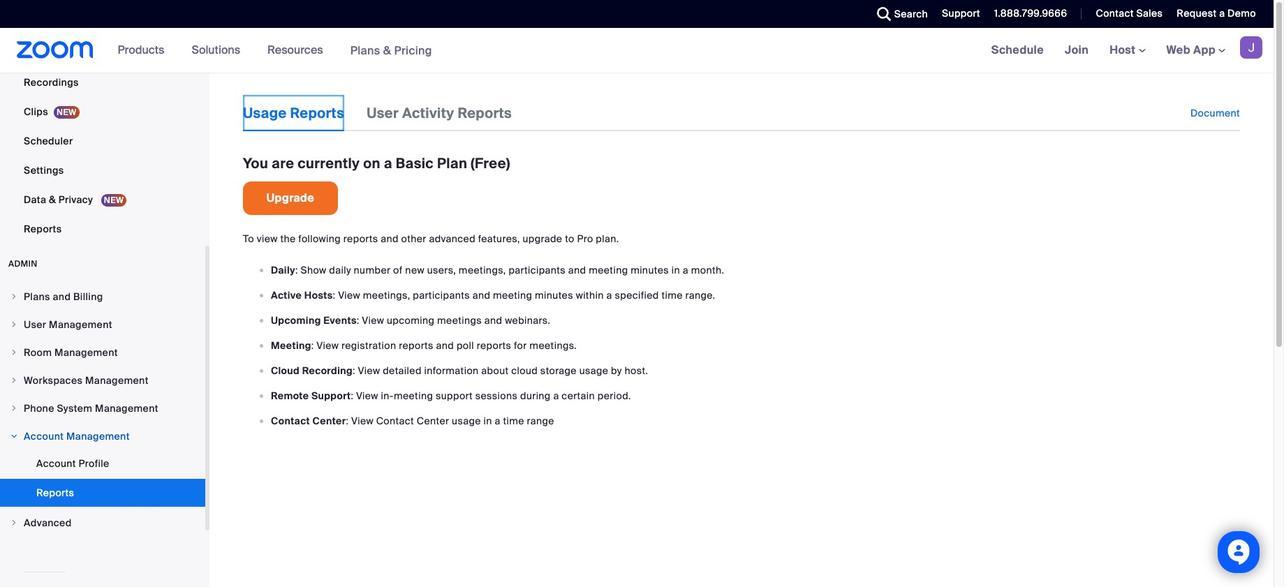 Task type: locate. For each thing, give the bounding box(es) containing it.
upgrade
[[267, 191, 314, 205]]

view
[[257, 233, 278, 245]]

1 right image from the top
[[10, 321, 18, 329]]

account inside menu
[[36, 457, 76, 470]]

usage left by
[[579, 365, 609, 377]]

: up registration
[[357, 314, 359, 327]]

account profile
[[36, 457, 109, 470]]

1 right image from the top
[[10, 293, 18, 301]]

0 horizontal spatial &
[[49, 193, 56, 206]]

admin
[[8, 258, 38, 270]]

meeting : view registration reports and poll reports for meetings.
[[271, 339, 577, 352]]

advanced
[[24, 517, 72, 529]]

solutions
[[192, 43, 240, 57]]

right image left account management
[[10, 432, 18, 441]]

minutes
[[631, 264, 669, 277], [535, 289, 573, 302]]

: left in- at the left
[[351, 390, 354, 402]]

a right the within
[[606, 289, 612, 302]]

features,
[[478, 233, 520, 245]]

join
[[1065, 43, 1089, 57]]

user for user management
[[24, 318, 46, 331]]

1 vertical spatial meeting
[[493, 289, 532, 302]]

0 vertical spatial usage
[[579, 365, 609, 377]]

0 vertical spatial meeting
[[589, 264, 628, 277]]

1 horizontal spatial reports
[[399, 339, 434, 352]]

reports down the 'upcoming events : view upcoming meetings and webinars.'
[[399, 339, 434, 352]]

web
[[1167, 43, 1191, 57]]

participants
[[509, 264, 566, 277], [413, 289, 470, 302]]

in left month.
[[672, 264, 680, 277]]

reports inside personal menu menu
[[24, 223, 62, 235]]

1 vertical spatial right image
[[10, 376, 18, 385]]

right image for room management
[[10, 348, 18, 357]]

1 horizontal spatial contact
[[376, 415, 414, 427]]

0 horizontal spatial plans
[[24, 291, 50, 303]]

detailed
[[383, 365, 422, 377]]

and down active hosts : view meetings, participants and meeting minutes within a specified time range.
[[485, 314, 502, 327]]

account
[[24, 430, 64, 443], [36, 457, 76, 470]]

minutes left the within
[[535, 289, 573, 302]]

meeting
[[271, 339, 311, 352]]

support right search
[[942, 7, 980, 20]]

phone system management
[[24, 402, 158, 415]]

phone system management menu item
[[0, 395, 205, 422]]

reports link
[[0, 215, 205, 243], [0, 479, 205, 507]]

reports
[[290, 104, 344, 122], [458, 104, 512, 122], [24, 223, 62, 235], [36, 487, 74, 499]]

3 right image from the top
[[10, 404, 18, 413]]

0 vertical spatial reports link
[[0, 215, 205, 243]]

contact sales
[[1096, 7, 1163, 20]]

reports inside account management menu
[[36, 487, 74, 499]]

1 vertical spatial user
[[24, 318, 46, 331]]

1 vertical spatial usage
[[452, 415, 481, 427]]

on
[[363, 154, 380, 172]]

resources
[[268, 43, 323, 57]]

right image inside user management menu item
[[10, 321, 18, 329]]

currently
[[298, 154, 360, 172]]

in down sessions
[[484, 415, 492, 427]]

right image for phone system management
[[10, 404, 18, 413]]

& left pricing
[[383, 43, 391, 58]]

meetings, down of
[[363, 289, 410, 302]]

user management menu item
[[0, 311, 205, 338]]

usage down support on the bottom of the page
[[452, 415, 481, 427]]

2 horizontal spatial contact
[[1096, 7, 1134, 20]]

hosts
[[304, 289, 333, 302]]

1 horizontal spatial minutes
[[631, 264, 669, 277]]

0 vertical spatial &
[[383, 43, 391, 58]]

side navigation navigation
[[0, 0, 210, 587]]

by
[[611, 365, 622, 377]]

contact down in- at the left
[[376, 415, 414, 427]]

right image
[[10, 293, 18, 301], [10, 348, 18, 357], [10, 404, 18, 413], [10, 432, 18, 441]]

3 right image from the top
[[10, 519, 18, 527]]

0 vertical spatial support
[[942, 7, 980, 20]]

1 vertical spatial time
[[503, 415, 524, 427]]

participants down users,
[[413, 289, 470, 302]]

clips link
[[0, 98, 205, 126]]

reports link down data & privacy link at the top of the page
[[0, 215, 205, 243]]

0 vertical spatial participants
[[509, 264, 566, 277]]

1 reports link from the top
[[0, 215, 205, 243]]

meetings, up active hosts : view meetings, participants and meeting minutes within a specified time range.
[[459, 264, 506, 277]]

right image inside the room management menu item
[[10, 348, 18, 357]]

user up room in the bottom left of the page
[[24, 318, 46, 331]]

reports up number
[[343, 233, 378, 245]]

0 horizontal spatial meetings,
[[363, 289, 410, 302]]

2 vertical spatial meeting
[[394, 390, 433, 402]]

sessions
[[475, 390, 518, 402]]

0 vertical spatial meetings,
[[459, 264, 506, 277]]

management up phone system management menu item
[[85, 374, 149, 387]]

contact
[[1096, 7, 1134, 20], [271, 415, 310, 427], [376, 415, 414, 427]]

1 vertical spatial account
[[36, 457, 76, 470]]

0 horizontal spatial contact
[[271, 415, 310, 427]]

view for support
[[356, 390, 378, 402]]

a right on
[[384, 154, 392, 172]]

reports up 'advanced'
[[36, 487, 74, 499]]

request a demo link
[[1166, 0, 1274, 28], [1177, 7, 1256, 20]]

:
[[295, 264, 298, 277], [333, 289, 336, 302], [357, 314, 359, 327], [311, 339, 314, 352], [353, 365, 355, 377], [351, 390, 354, 402], [346, 415, 349, 427]]

cloud recording : view detailed information about cloud storage usage by host.
[[271, 365, 648, 377]]

registration
[[341, 339, 396, 352]]

during
[[520, 390, 551, 402]]

time left range
[[503, 415, 524, 427]]

center down remote support : view in-meeting support sessions during a certain period.
[[417, 415, 449, 427]]

management up account management "menu item" on the bottom
[[95, 402, 158, 415]]

center down recording on the left
[[313, 415, 346, 427]]

2 right image from the top
[[10, 376, 18, 385]]

management down billing
[[49, 318, 112, 331]]

search button
[[866, 0, 932, 28]]

reports
[[343, 233, 378, 245], [399, 339, 434, 352], [477, 339, 511, 352]]

plan.
[[596, 233, 619, 245]]

0 vertical spatial plans
[[350, 43, 380, 58]]

user inside tabs of report home tab list
[[367, 104, 399, 122]]

poll
[[457, 339, 474, 352]]

reports down data
[[24, 223, 62, 235]]

plans & pricing
[[350, 43, 432, 58]]

daily
[[271, 264, 295, 277]]

right image inside account management "menu item"
[[10, 432, 18, 441]]

account inside "menu item"
[[24, 430, 64, 443]]

support down recording on the left
[[311, 390, 351, 402]]

plans & pricing link
[[350, 43, 432, 58], [350, 43, 432, 58]]

account down phone
[[24, 430, 64, 443]]

contact down remote
[[271, 415, 310, 427]]

& right data
[[49, 193, 56, 206]]

2 right image from the top
[[10, 348, 18, 357]]

a left month.
[[683, 264, 689, 277]]

reports up "about"
[[477, 339, 511, 352]]

management inside menu item
[[49, 318, 112, 331]]

minutes up the specified
[[631, 264, 669, 277]]

and left billing
[[53, 291, 71, 303]]

personal menu menu
[[0, 0, 205, 244]]

1 vertical spatial plans
[[24, 291, 50, 303]]

2 vertical spatial right image
[[10, 519, 18, 527]]

0 horizontal spatial center
[[313, 415, 346, 427]]

management for account management
[[66, 430, 130, 443]]

0 horizontal spatial time
[[503, 415, 524, 427]]

view down recording on the left
[[351, 415, 374, 427]]

plans left pricing
[[350, 43, 380, 58]]

management up profile
[[66, 430, 130, 443]]

0 vertical spatial user
[[367, 104, 399, 122]]

right image inside workspaces management menu item
[[10, 376, 18, 385]]

1 horizontal spatial participants
[[509, 264, 566, 277]]

participants down upgrade
[[509, 264, 566, 277]]

right image left workspaces
[[10, 376, 18, 385]]

and left the poll
[[436, 339, 454, 352]]

1 horizontal spatial &
[[383, 43, 391, 58]]

in
[[672, 264, 680, 277], [484, 415, 492, 427]]

recording
[[302, 365, 353, 377]]

product information navigation
[[107, 28, 443, 73]]

plans down the admin
[[24, 291, 50, 303]]

system
[[57, 402, 92, 415]]

0 horizontal spatial user
[[24, 318, 46, 331]]

1 horizontal spatial usage
[[579, 365, 609, 377]]

account down account management
[[36, 457, 76, 470]]

support
[[436, 390, 473, 402]]

right image left room in the bottom left of the page
[[10, 348, 18, 357]]

of
[[393, 264, 403, 277]]

2 center from the left
[[417, 415, 449, 427]]

time left range.
[[662, 289, 683, 302]]

0 horizontal spatial reports
[[343, 233, 378, 245]]

1 horizontal spatial plans
[[350, 43, 380, 58]]

search
[[894, 8, 928, 20]]

& for privacy
[[49, 193, 56, 206]]

right image inside plans and billing "menu item"
[[10, 293, 18, 301]]

center
[[313, 415, 346, 427], [417, 415, 449, 427]]

: up 'events'
[[333, 289, 336, 302]]

right image
[[10, 321, 18, 329], [10, 376, 18, 385], [10, 519, 18, 527]]

user
[[367, 104, 399, 122], [24, 318, 46, 331]]

view
[[338, 289, 360, 302], [362, 314, 384, 327], [317, 339, 339, 352], [358, 365, 380, 377], [356, 390, 378, 402], [351, 415, 374, 427]]

events
[[324, 314, 357, 327]]

1 horizontal spatial user
[[367, 104, 399, 122]]

right image left 'advanced'
[[10, 519, 18, 527]]

0 vertical spatial right image
[[10, 321, 18, 329]]

: down recording on the left
[[346, 415, 349, 427]]

1 vertical spatial participants
[[413, 289, 470, 302]]

right image inside phone system management menu item
[[10, 404, 18, 413]]

1 horizontal spatial center
[[417, 415, 449, 427]]

view down registration
[[358, 365, 380, 377]]

1 vertical spatial &
[[49, 193, 56, 206]]

other
[[401, 233, 427, 245]]

: for events
[[357, 314, 359, 327]]

right image left phone
[[10, 404, 18, 413]]

view left in- at the left
[[356, 390, 378, 402]]

reports for registration
[[399, 339, 434, 352]]

admin menu menu
[[0, 284, 205, 538]]

daily
[[329, 264, 351, 277]]

view for center
[[351, 415, 374, 427]]

meeting down daily : show daily number of new users, meetings, participants and meeting minutes in a month. at top
[[493, 289, 532, 302]]

contact for contact sales
[[1096, 7, 1134, 20]]

management for workspaces management
[[85, 374, 149, 387]]

plans inside "menu item"
[[24, 291, 50, 303]]

1 horizontal spatial support
[[942, 7, 980, 20]]

plans inside product information navigation
[[350, 43, 380, 58]]

1 vertical spatial reports link
[[0, 479, 205, 507]]

: down registration
[[353, 365, 355, 377]]

solutions button
[[192, 28, 247, 73]]

plans for plans and billing
[[24, 291, 50, 303]]

0 vertical spatial account
[[24, 430, 64, 443]]

reports up currently
[[290, 104, 344, 122]]

1.888.799.9666 button
[[984, 0, 1071, 28], [994, 7, 1067, 20]]

(free)
[[471, 154, 510, 172]]

& for pricing
[[383, 43, 391, 58]]

support link
[[932, 0, 984, 28], [942, 7, 980, 20]]

view down daily
[[338, 289, 360, 302]]

management up workspaces management
[[55, 346, 118, 359]]

0 vertical spatial time
[[662, 289, 683, 302]]

meetings,
[[459, 264, 506, 277], [363, 289, 410, 302]]

plans
[[350, 43, 380, 58], [24, 291, 50, 303]]

phone
[[24, 402, 54, 415]]

0 horizontal spatial usage
[[452, 415, 481, 427]]

right image for user
[[10, 321, 18, 329]]

4 right image from the top
[[10, 432, 18, 441]]

app
[[1193, 43, 1216, 57]]

a
[[1219, 7, 1225, 20], [384, 154, 392, 172], [683, 264, 689, 277], [606, 289, 612, 302], [553, 390, 559, 402], [495, 415, 501, 427]]

resources button
[[268, 28, 329, 73]]

& inside product information navigation
[[383, 43, 391, 58]]

0 vertical spatial in
[[672, 264, 680, 277]]

contact for contact center : view contact center usage in a time range
[[271, 415, 310, 427]]

1 vertical spatial meetings,
[[363, 289, 410, 302]]

0 horizontal spatial meeting
[[394, 390, 433, 402]]

banner
[[0, 28, 1274, 73]]

sales
[[1137, 7, 1163, 20]]

users,
[[427, 264, 456, 277]]

0 horizontal spatial support
[[311, 390, 351, 402]]

meeting
[[589, 264, 628, 277], [493, 289, 532, 302], [394, 390, 433, 402]]

1 vertical spatial in
[[484, 415, 492, 427]]

management inside "menu item"
[[66, 430, 130, 443]]

view up registration
[[362, 314, 384, 327]]

meeting up the within
[[589, 264, 628, 277]]

privacy
[[59, 193, 93, 206]]

user inside menu item
[[24, 318, 46, 331]]

user left activity
[[367, 104, 399, 122]]

0 horizontal spatial minutes
[[535, 289, 573, 302]]

range.
[[685, 289, 715, 302]]

right image left user management
[[10, 321, 18, 329]]

reports link down account profile link
[[0, 479, 205, 507]]

workspaces management menu item
[[0, 367, 205, 394]]

host
[[1110, 43, 1139, 57]]

0 vertical spatial minutes
[[631, 264, 669, 277]]

& inside personal menu menu
[[49, 193, 56, 206]]

right image down the admin
[[10, 293, 18, 301]]

and inside "menu item"
[[53, 291, 71, 303]]

meeting up contact center : view contact center usage in a time range
[[394, 390, 433, 402]]

and
[[381, 233, 399, 245], [568, 264, 586, 277], [473, 289, 490, 302], [53, 291, 71, 303], [485, 314, 502, 327], [436, 339, 454, 352]]

contact left sales
[[1096, 7, 1134, 20]]



Task type: describe. For each thing, give the bounding box(es) containing it.
upgrade button
[[243, 182, 338, 215]]

view for hosts
[[338, 289, 360, 302]]

right image for workspaces
[[10, 376, 18, 385]]

banner containing products
[[0, 28, 1274, 73]]

information
[[424, 365, 479, 377]]

workspaces
[[24, 374, 83, 387]]

plan
[[437, 154, 467, 172]]

to view the following reports and other advanced features, upgrade to pro plan.
[[243, 233, 619, 245]]

and left other
[[381, 233, 399, 245]]

daily : show daily number of new users, meetings, participants and meeting minutes in a month.
[[271, 264, 725, 277]]

user management
[[24, 318, 112, 331]]

specified
[[615, 289, 659, 302]]

host.
[[625, 365, 648, 377]]

host button
[[1110, 43, 1146, 57]]

recordings
[[24, 76, 79, 89]]

1 horizontal spatial meetings,
[[459, 264, 506, 277]]

management for user management
[[49, 318, 112, 331]]

view for events
[[362, 314, 384, 327]]

request a demo
[[1177, 7, 1256, 20]]

account profile link
[[0, 450, 205, 478]]

2 reports link from the top
[[0, 479, 205, 507]]

demo
[[1228, 7, 1256, 20]]

recordings link
[[0, 68, 205, 96]]

within
[[576, 289, 604, 302]]

usage reports link
[[243, 95, 344, 131]]

basic
[[396, 154, 434, 172]]

: up recording on the left
[[311, 339, 314, 352]]

billing
[[73, 291, 103, 303]]

room
[[24, 346, 52, 359]]

right image for plans and billing
[[10, 293, 18, 301]]

: for center
[[346, 415, 349, 427]]

account for account profile
[[36, 457, 76, 470]]

1 horizontal spatial time
[[662, 289, 683, 302]]

zoom logo image
[[17, 41, 93, 59]]

pro
[[577, 233, 593, 245]]

web app button
[[1167, 43, 1226, 57]]

meetings navigation
[[981, 28, 1274, 73]]

user activity reports
[[367, 104, 512, 122]]

reports for following
[[343, 233, 378, 245]]

are
[[272, 154, 294, 172]]

in-
[[381, 390, 394, 402]]

user activity reports link
[[367, 95, 512, 131]]

clips
[[24, 105, 48, 118]]

1 vertical spatial minutes
[[535, 289, 573, 302]]

data & privacy link
[[0, 186, 205, 214]]

data
[[24, 193, 46, 206]]

a right during at the left bottom of the page
[[553, 390, 559, 402]]

room management
[[24, 346, 118, 359]]

and up the within
[[568, 264, 586, 277]]

period.
[[598, 390, 631, 402]]

reports up (free)
[[458, 104, 512, 122]]

meetings
[[437, 314, 482, 327]]

web app
[[1167, 43, 1216, 57]]

for
[[514, 339, 527, 352]]

document
[[1191, 107, 1240, 119]]

1.888.799.9666
[[994, 7, 1067, 20]]

: for recording
[[353, 365, 355, 377]]

cloud
[[511, 365, 538, 377]]

management for room management
[[55, 346, 118, 359]]

the
[[280, 233, 296, 245]]

account for account management
[[24, 430, 64, 443]]

advanced menu item
[[0, 510, 205, 536]]

upcoming
[[271, 314, 321, 327]]

show
[[301, 264, 327, 277]]

0 horizontal spatial in
[[484, 415, 492, 427]]

right image inside advanced menu item
[[10, 519, 18, 527]]

meetings.
[[530, 339, 577, 352]]

document link
[[1191, 95, 1240, 131]]

usage reports
[[243, 104, 344, 122]]

contact center : view contact center usage in a time range
[[271, 415, 554, 427]]

and down daily : show daily number of new users, meetings, participants and meeting minutes in a month. at top
[[473, 289, 490, 302]]

right image for account management
[[10, 432, 18, 441]]

about
[[481, 365, 509, 377]]

settings
[[24, 164, 64, 177]]

1 center from the left
[[313, 415, 346, 427]]

products
[[118, 43, 164, 57]]

: for hosts
[[333, 289, 336, 302]]

: for support
[[351, 390, 354, 402]]

plans and billing menu item
[[0, 284, 205, 310]]

plans for plans & pricing
[[350, 43, 380, 58]]

request
[[1177, 7, 1217, 20]]

view for recording
[[358, 365, 380, 377]]

scheduler link
[[0, 127, 205, 155]]

plans and billing
[[24, 291, 103, 303]]

2 horizontal spatial meeting
[[589, 264, 628, 277]]

usage
[[243, 104, 287, 122]]

: left show
[[295, 264, 298, 277]]

a left demo
[[1219, 7, 1225, 20]]

1 horizontal spatial in
[[672, 264, 680, 277]]

view up recording on the left
[[317, 339, 339, 352]]

1 horizontal spatial meeting
[[493, 289, 532, 302]]

storage
[[540, 365, 577, 377]]

account management menu
[[0, 450, 205, 508]]

scheduler
[[24, 135, 73, 147]]

user for user activity reports
[[367, 104, 399, 122]]

room management menu item
[[0, 339, 205, 366]]

join link
[[1055, 28, 1099, 73]]

settings link
[[0, 156, 205, 184]]

tabs of report home tab list
[[243, 95, 534, 131]]

workspaces management
[[24, 374, 149, 387]]

month.
[[691, 264, 725, 277]]

account management menu item
[[0, 423, 205, 450]]

upcoming events : view upcoming meetings and webinars.
[[271, 314, 550, 327]]

schedule
[[991, 43, 1044, 57]]

account management
[[24, 430, 130, 443]]

following
[[298, 233, 341, 245]]

2 horizontal spatial reports
[[477, 339, 511, 352]]

pricing
[[394, 43, 432, 58]]

remote
[[271, 390, 309, 402]]

profile picture image
[[1240, 36, 1263, 59]]

data & privacy
[[24, 193, 95, 206]]

a down sessions
[[495, 415, 501, 427]]

upgrade
[[523, 233, 562, 245]]

1 vertical spatial support
[[311, 390, 351, 402]]

new
[[405, 264, 425, 277]]

advanced
[[429, 233, 476, 245]]

certain
[[562, 390, 595, 402]]

0 horizontal spatial participants
[[413, 289, 470, 302]]

remote support : view in-meeting support sessions during a certain period.
[[271, 390, 631, 402]]

range
[[527, 415, 554, 427]]

profile
[[79, 457, 109, 470]]



Task type: vqa. For each thing, say whether or not it's contained in the screenshot.
footer
no



